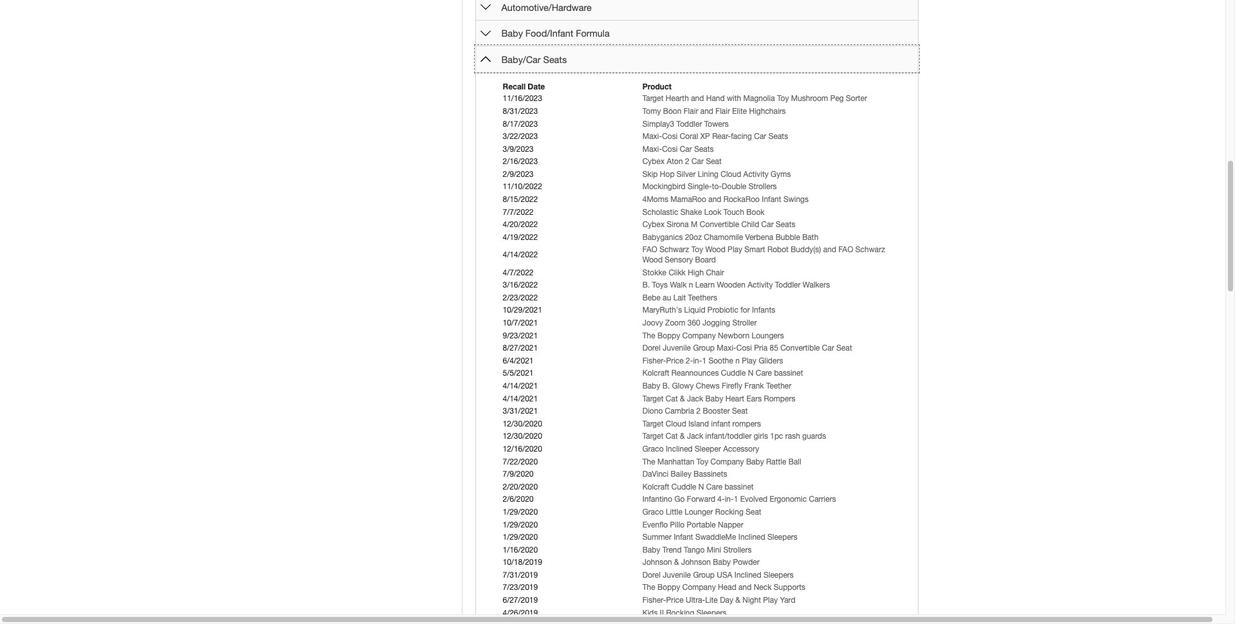Task type: vqa. For each thing, say whether or not it's contained in the screenshot.


Task type: describe. For each thing, give the bounding box(es) containing it.
fisher-price 2-in-1 soothe n play gliders link
[[643, 356, 784, 365]]

0 horizontal spatial wood
[[643, 256, 663, 265]]

seats down xp
[[695, 145, 714, 154]]

rompers
[[764, 394, 796, 403]]

5/5/2021
[[503, 369, 534, 378]]

2 vertical spatial cosi
[[737, 344, 752, 353]]

23 row from the top
[[502, 380, 901, 393]]

1 vertical spatial company
[[711, 457, 744, 466]]

1/29/2020 for evenflo
[[503, 520, 538, 529]]

walkers
[[803, 281, 830, 290]]

0 vertical spatial toy
[[777, 94, 789, 103]]

cosi for coral
[[662, 132, 678, 141]]

fisher- for fisher-price ultra-lite day & night play yard
[[643, 596, 666, 605]]

12/30/2020 for target cloud island infant rompers
[[503, 419, 542, 428]]

0 horizontal spatial n
[[699, 483, 704, 492]]

peg
[[831, 94, 844, 103]]

0 horizontal spatial b.
[[643, 281, 650, 290]]

graco for graco little lounger rocking seat
[[643, 508, 664, 517]]

35 row from the top
[[502, 532, 901, 544]]

seat for graco little lounger rocking seat
[[746, 508, 762, 517]]

row containing 4/26/2019
[[502, 607, 901, 620]]

10/29/2021
[[503, 306, 542, 315]]

formula
[[576, 28, 610, 39]]

car down coral
[[680, 145, 692, 154]]

1 vertical spatial sleepers
[[764, 571, 794, 580]]

cybex for cybex aton 2 car seat
[[643, 157, 665, 166]]

mockingbird
[[643, 182, 686, 191]]

tango
[[684, 546, 705, 555]]

row containing 6/4/2021
[[502, 355, 901, 368]]

babyganics
[[643, 233, 683, 242]]

seats down highchairs
[[769, 132, 788, 141]]

bebe au lait teethers
[[643, 293, 718, 302]]

skip hop silver lining cloud activity gyms
[[643, 170, 791, 179]]

8/31/2023
[[503, 107, 538, 116]]

cybex aton 2 car seat link
[[643, 157, 722, 166]]

0 horizontal spatial care
[[707, 483, 723, 492]]

kolcraft reannounces cuddle n care bassinet link
[[643, 369, 804, 378]]

toy for company
[[697, 457, 709, 466]]

4-
[[718, 495, 725, 504]]

baby down accessory
[[746, 457, 764, 466]]

row containing 7/9/2020
[[502, 469, 901, 481]]

2 vertical spatial sleepers
[[697, 609, 727, 618]]

walk
[[670, 281, 687, 290]]

row containing 8/31/2023
[[502, 105, 901, 118]]

jack for baby
[[687, 394, 704, 403]]

swings
[[784, 195, 809, 204]]

1 johnson from the left
[[643, 558, 672, 567]]

ball
[[789, 457, 802, 466]]

target hearth and hand with magnolia toy mushroom peg sorter
[[643, 94, 868, 103]]

7/9/2020
[[503, 470, 534, 479]]

baby up 'usa'
[[713, 558, 731, 567]]

chews
[[696, 382, 720, 391]]

probiotic
[[708, 306, 739, 315]]

car right facing
[[754, 132, 767, 141]]

1 horizontal spatial infant
[[762, 195, 782, 204]]

ultra-
[[686, 596, 706, 605]]

seats up bubble
[[776, 220, 796, 229]]

ii
[[660, 609, 664, 618]]

bebe
[[643, 293, 661, 302]]

maryruth's
[[643, 306, 682, 315]]

maxi-cosi car seats link
[[643, 145, 714, 154]]

teether
[[766, 382, 792, 391]]

cat for target cat & jack infant/toddler girls 1pc rash guards
[[666, 432, 678, 441]]

rompers
[[733, 419, 761, 428]]

toy for wood
[[692, 245, 704, 255]]

hearth
[[666, 94, 689, 103]]

infants
[[752, 306, 776, 315]]

0 horizontal spatial in-
[[693, 356, 702, 365]]

0 vertical spatial wood
[[706, 245, 726, 255]]

0 vertical spatial n
[[748, 369, 754, 378]]

row containing 5/5/2021
[[502, 368, 901, 380]]

baby up diono
[[643, 382, 661, 391]]

heart
[[726, 394, 745, 403]]

1/29/2020 for graco
[[503, 508, 538, 517]]

learn
[[696, 281, 715, 290]]

target for target hearth and hand with magnolia toy mushroom peg sorter
[[643, 94, 664, 103]]

0 vertical spatial convertible
[[700, 220, 740, 229]]

chamomile
[[704, 233, 743, 242]]

the for the manhattan toy company baby rattle ball
[[643, 457, 656, 466]]

row containing fao schwarz toy wood play smart robot buddy(s) and fao schwarz wood sensory board
[[502, 244, 901, 267]]

1 horizontal spatial cloud
[[721, 170, 742, 179]]

row containing 2/23/2022
[[502, 292, 901, 305]]

rattle
[[767, 457, 787, 466]]

davinci bailey bassinets
[[643, 470, 728, 479]]

row containing 11/16/2023
[[502, 93, 901, 105]]

baby trend tango mini strollers
[[643, 546, 752, 555]]

baby down summer
[[643, 546, 661, 555]]

20oz
[[685, 233, 702, 242]]

2/6/2020
[[503, 495, 534, 504]]

kids ii rocking sleepers
[[643, 609, 727, 618]]

row containing 8/27/2021
[[502, 343, 901, 355]]

8/17/2023
[[503, 119, 538, 128]]

row containing 7/7/2022
[[502, 206, 901, 219]]

row containing 3/9/2023
[[502, 143, 901, 156]]

8/15/2022
[[503, 195, 538, 204]]

loungers
[[752, 331, 784, 340]]

2/20/2020
[[503, 483, 538, 492]]

dorel for dorel juvenile group maxi-cosi pria 85 convertible car seat
[[643, 344, 661, 353]]

buddy(s)
[[791, 245, 822, 255]]

mini
[[707, 546, 722, 555]]

row containing 6/27/2019
[[502, 595, 901, 607]]

4/14/2022
[[503, 251, 538, 260]]

0 horizontal spatial bassinet
[[725, 483, 754, 492]]

strollers for mockingbird single-to-double strollers
[[749, 182, 777, 191]]

fisher-price ultra-lite day & night play yard link
[[643, 596, 796, 605]]

company for head
[[683, 583, 716, 592]]

maxi-cosi car seats
[[643, 145, 714, 154]]

stokke clikk high chair link
[[643, 268, 725, 277]]

evenflo pillo portable napper
[[643, 520, 744, 529]]

facing
[[731, 132, 752, 141]]

1/29/2020 for summer
[[503, 533, 538, 542]]

6/27/2019
[[503, 596, 538, 605]]

0 horizontal spatial cuddle
[[672, 483, 697, 492]]

1 vertical spatial in-
[[725, 495, 734, 504]]

dorel juvenile group usa inclined sleepers
[[643, 571, 794, 580]]

row containing 3/22/2023
[[502, 131, 901, 143]]

johnson & johnson baby powder link
[[643, 558, 760, 567]]

baby trend tango mini strollers link
[[643, 546, 752, 555]]

cosi for car
[[662, 145, 678, 154]]

row containing 9/23/2021
[[502, 330, 901, 343]]

4/19/2022
[[503, 233, 538, 242]]

baby/car seats
[[502, 54, 567, 65]]

1 horizontal spatial 1
[[734, 495, 738, 504]]

target for target cat & jack baby heart ears rompers
[[643, 394, 664, 403]]

infant
[[711, 419, 731, 428]]

& down glowy
[[680, 394, 685, 403]]

accessory
[[724, 445, 760, 454]]

1 vertical spatial activity
[[748, 281, 773, 290]]

seats down baby food/infant formula link
[[544, 54, 567, 65]]

2 vertical spatial inclined
[[735, 571, 762, 580]]

coral
[[680, 132, 699, 141]]

& down the 'trend'
[[675, 558, 679, 567]]

24 row from the top
[[502, 393, 901, 406]]

and down hand
[[701, 107, 714, 116]]

1pc
[[771, 432, 784, 441]]

3/22/2023
[[503, 132, 538, 141]]

xp
[[701, 132, 710, 141]]

4moms mamaroo and rockaroo infant swings
[[643, 195, 809, 204]]

juvenile for dorel juvenile group usa inclined sleepers
[[663, 571, 691, 580]]

lining
[[698, 170, 719, 179]]

seat for diono cambria 2 booster seat
[[732, 407, 748, 416]]

and up night
[[739, 583, 752, 592]]

2-
[[686, 356, 693, 365]]

hop
[[660, 170, 675, 179]]

1 vertical spatial inclined
[[739, 533, 766, 542]]

kolcraft for kolcraft reannounces cuddle n care bassinet
[[643, 369, 670, 378]]

circle arrow e image for automotive/hardware
[[481, 2, 491, 12]]

row containing 2/9/2023
[[502, 169, 901, 181]]

the boppy company newborn loungers link
[[643, 331, 784, 340]]

target for target cat & jack infant/toddler girls 1pc rash guards
[[643, 432, 664, 441]]

cybex sirona m convertible child car seats
[[643, 220, 796, 229]]

infantino go forward 4-in-1 evolved ergonomic carriers link
[[643, 495, 836, 504]]

row containing 8/15/2022
[[502, 194, 901, 206]]

highchairs
[[749, 107, 786, 116]]

baby food/infant formula
[[502, 28, 610, 39]]

10/18/2019
[[503, 558, 542, 567]]

1 fao from the left
[[643, 245, 658, 255]]

gliders
[[759, 356, 784, 365]]

0 horizontal spatial 1
[[702, 356, 707, 365]]

0 vertical spatial activity
[[744, 170, 769, 179]]

play for night
[[763, 596, 778, 605]]

kids ii rocking sleepers link
[[643, 609, 727, 618]]

0 horizontal spatial cloud
[[666, 419, 687, 428]]

bassinets
[[694, 470, 728, 479]]

0 vertical spatial rocking
[[716, 508, 744, 517]]

aton
[[667, 157, 683, 166]]

car right 85
[[822, 344, 835, 353]]

1 horizontal spatial bassinet
[[774, 369, 804, 378]]



Task type: locate. For each thing, give the bounding box(es) containing it.
robot
[[768, 245, 789, 255]]

toddler
[[677, 119, 702, 128], [775, 281, 801, 290]]

and left hand
[[691, 94, 704, 103]]

1 vertical spatial 12/30/2020
[[503, 432, 542, 441]]

2 cat from the top
[[666, 432, 678, 441]]

manhattan
[[658, 457, 695, 466]]

2 fao from the left
[[839, 245, 854, 255]]

toddler up coral
[[677, 119, 702, 128]]

yard
[[780, 596, 796, 605]]

1 vertical spatial cloud
[[666, 419, 687, 428]]

2 group from the top
[[693, 571, 715, 580]]

seat for cybex aton 2 car seat
[[706, 157, 722, 166]]

2
[[685, 157, 690, 166], [697, 407, 701, 416]]

7 row from the top
[[502, 169, 901, 181]]

cosi down 'newborn'
[[737, 344, 752, 353]]

1 vertical spatial maxi-
[[643, 145, 662, 154]]

row down xp
[[502, 143, 901, 156]]

row down lining in the right top of the page
[[502, 181, 901, 194]]

1 vertical spatial cosi
[[662, 145, 678, 154]]

0 vertical spatial graco
[[643, 445, 664, 454]]

baby b. glowy chews firefly frank teether
[[643, 382, 792, 391]]

cosi up aton
[[662, 145, 678, 154]]

cosi up maxi-cosi car seats link
[[662, 132, 678, 141]]

row down baby trend tango mini strollers link
[[502, 557, 901, 569]]

4 row from the top
[[502, 131, 901, 143]]

1 vertical spatial convertible
[[781, 344, 820, 353]]

boppy for the boppy company newborn loungers
[[658, 331, 681, 340]]

1 flair from the left
[[684, 107, 699, 116]]

row containing 7/31/2019
[[502, 569, 901, 582]]

dorel
[[643, 344, 661, 353], [643, 571, 661, 580]]

date
[[528, 82, 545, 91]]

row containing 8/17/2023
[[502, 118, 901, 131]]

recall date
[[503, 82, 545, 91]]

0 vertical spatial inclined
[[666, 445, 693, 454]]

kolcraft up diono
[[643, 369, 670, 378]]

2 juvenile from the top
[[663, 571, 691, 580]]

boppy down the 'zoom'
[[658, 331, 681, 340]]

40 row from the top
[[502, 595, 901, 607]]

company up ultra-
[[683, 583, 716, 592]]

the manhattan toy company baby rattle ball
[[643, 457, 802, 466]]

and inside fao schwarz toy wood play smart robot buddy(s) and fao schwarz wood sensory board
[[824, 245, 837, 255]]

1 vertical spatial graco
[[643, 508, 664, 517]]

11 row from the top
[[502, 219, 901, 232]]

the for the boppy company newborn loungers
[[643, 331, 656, 340]]

evenflo
[[643, 520, 668, 529]]

0 vertical spatial n
[[689, 281, 693, 290]]

jack for infant/toddler
[[687, 432, 704, 441]]

4 target from the top
[[643, 432, 664, 441]]

2 boppy from the top
[[658, 583, 681, 592]]

1 horizontal spatial wood
[[706, 245, 726, 255]]

row up target cloud island infant rompers on the bottom
[[502, 406, 901, 418]]

1 horizontal spatial convertible
[[781, 344, 820, 353]]

1 right '2-'
[[702, 356, 707, 365]]

row up diono cambria 2 booster seat link
[[502, 393, 901, 406]]

17 row from the top
[[502, 305, 901, 317]]

row down johnson & johnson baby powder
[[502, 569, 901, 582]]

3 the from the top
[[643, 583, 656, 592]]

kolcraft for kolcraft cuddle n care bassinet
[[643, 483, 670, 492]]

31 row from the top
[[502, 481, 901, 494]]

1 jack from the top
[[687, 394, 704, 403]]

28 row from the top
[[502, 443, 901, 456]]

37 row from the top
[[502, 557, 901, 569]]

summer
[[643, 533, 672, 542]]

inclined down napper
[[739, 533, 766, 542]]

row down graco inclined sleeper accessory
[[502, 456, 901, 469]]

0 vertical spatial 1
[[702, 356, 707, 365]]

sleepers down ergonomic
[[768, 533, 798, 542]]

1 4/14/2021 from the top
[[503, 382, 538, 391]]

row containing 11/10/2022
[[502, 181, 901, 194]]

kolcraft cuddle n care bassinet
[[643, 483, 754, 492]]

2 row from the top
[[502, 105, 901, 118]]

row containing 4/19/2022
[[502, 232, 901, 244]]

2 fisher- from the top
[[643, 596, 666, 605]]

juvenile for dorel juvenile group maxi-cosi pria 85 convertible car seat
[[663, 344, 691, 353]]

8 row from the top
[[502, 181, 901, 194]]

1 horizontal spatial fao
[[839, 245, 854, 255]]

1 price from the top
[[666, 356, 684, 365]]

the up kids
[[643, 583, 656, 592]]

with
[[727, 94, 742, 103]]

chair
[[706, 268, 725, 277]]

1 horizontal spatial n
[[748, 369, 754, 378]]

9 row from the top
[[502, 194, 901, 206]]

41 row from the top
[[502, 607, 901, 620]]

0 vertical spatial cat
[[666, 394, 678, 403]]

scholastic shake look touch book
[[643, 208, 765, 217]]

in- left evolved
[[725, 495, 734, 504]]

30 row from the top
[[502, 469, 901, 481]]

0 vertical spatial 1/29/2020
[[503, 508, 538, 517]]

b. up "bebe"
[[643, 281, 650, 290]]

2 price from the top
[[666, 596, 684, 605]]

0 vertical spatial strollers
[[749, 182, 777, 191]]

4/26/2019
[[503, 609, 538, 618]]

dorel up kids
[[643, 571, 661, 580]]

seats
[[544, 54, 567, 65], [769, 132, 788, 141], [695, 145, 714, 154], [776, 220, 796, 229]]

2 cybex from the top
[[643, 220, 665, 229]]

maxi- for maxi-cosi car seats
[[643, 145, 662, 154]]

0 vertical spatial juvenile
[[663, 344, 691, 353]]

food/infant
[[526, 28, 574, 39]]

0 horizontal spatial fao
[[643, 245, 658, 255]]

13 row from the top
[[502, 244, 901, 267]]

row
[[502, 93, 901, 105], [502, 105, 901, 118], [502, 118, 901, 131], [502, 131, 901, 143], [502, 143, 901, 156], [502, 156, 901, 169], [502, 169, 901, 181], [502, 181, 901, 194], [502, 194, 901, 206], [502, 206, 901, 219], [502, 219, 901, 232], [502, 232, 901, 244], [502, 244, 901, 267], [502, 267, 901, 279], [502, 279, 901, 292], [502, 292, 901, 305], [502, 305, 901, 317], [502, 317, 901, 330], [502, 330, 901, 343], [502, 343, 901, 355], [502, 355, 901, 368], [502, 368, 901, 380], [502, 380, 901, 393], [502, 393, 901, 406], [502, 406, 901, 418], [502, 418, 901, 431], [502, 431, 901, 443], [502, 443, 901, 456], [502, 456, 901, 469], [502, 469, 901, 481], [502, 481, 901, 494], [502, 494, 901, 506], [502, 506, 901, 519], [502, 519, 901, 532], [502, 532, 901, 544], [502, 544, 901, 557], [502, 557, 901, 569], [502, 569, 901, 582], [502, 582, 901, 595], [502, 595, 901, 607], [502, 607, 901, 620]]

1 vertical spatial n
[[736, 356, 740, 365]]

dorel for dorel juvenile group usa inclined sleepers
[[643, 571, 661, 580]]

14 row from the top
[[502, 267, 901, 279]]

0 vertical spatial play
[[728, 245, 743, 255]]

2 schwarz from the left
[[856, 245, 886, 255]]

7/22/2020
[[503, 457, 538, 466]]

johnson down the 'trend'
[[643, 558, 672, 567]]

wood up stokke
[[643, 256, 663, 265]]

row down "graco little lounger rocking seat" link
[[502, 519, 901, 532]]

double
[[722, 182, 747, 191]]

simplay3 toddler towers
[[643, 119, 729, 128]]

row containing 7/23/2019
[[502, 582, 901, 595]]

graco inclined sleeper accessory link
[[643, 445, 760, 454]]

1 horizontal spatial b.
[[663, 382, 670, 391]]

16 row from the top
[[502, 292, 901, 305]]

n up frank
[[748, 369, 754, 378]]

& right "day"
[[736, 596, 741, 605]]

2 for aton
[[685, 157, 690, 166]]

dorel juvenile group maxi-cosi pria 85 convertible car seat link
[[643, 344, 853, 353]]

activity
[[744, 170, 769, 179], [748, 281, 773, 290]]

2 flair from the left
[[716, 107, 730, 116]]

1 vertical spatial cat
[[666, 432, 678, 441]]

2 johnson from the left
[[682, 558, 711, 567]]

2 vertical spatial toy
[[697, 457, 709, 466]]

5 row from the top
[[502, 143, 901, 156]]

26 row from the top
[[502, 418, 901, 431]]

fisher- left '2-'
[[643, 356, 666, 365]]

1 1/29/2020 from the top
[[503, 508, 538, 517]]

strollers for baby trend tango mini strollers
[[724, 546, 752, 555]]

maxi- up soothe
[[717, 344, 737, 353]]

tomy boon flair and flair elite highchairs link
[[643, 107, 786, 116]]

play down the neck
[[763, 596, 778, 605]]

dorel juvenile group maxi-cosi pria 85 convertible car seat
[[643, 344, 853, 353]]

row containing 4/7/2022
[[502, 267, 901, 279]]

2 kolcraft from the top
[[643, 483, 670, 492]]

price up kids ii rocking sleepers
[[666, 596, 684, 605]]

row containing 12/16/2020
[[502, 443, 901, 456]]

toy up highchairs
[[777, 94, 789, 103]]

maxi- for maxi-cosi coral xp rear-facing car seats
[[643, 132, 662, 141]]

scholastic
[[643, 208, 679, 217]]

& up graco inclined sleeper accessory
[[680, 432, 685, 441]]

27 row from the top
[[502, 431, 901, 443]]

1 vertical spatial fisher-
[[643, 596, 666, 605]]

row up kolcraft cuddle n care bassinet
[[502, 469, 901, 481]]

0 horizontal spatial rocking
[[666, 609, 695, 618]]

row up teethers
[[502, 279, 901, 292]]

care down gliders
[[756, 369, 772, 378]]

row containing 4/20/2022
[[502, 219, 901, 232]]

12 row from the top
[[502, 232, 901, 244]]

0 vertical spatial in-
[[693, 356, 702, 365]]

cat up manhattan
[[666, 432, 678, 441]]

1 kolcraft from the top
[[643, 369, 670, 378]]

group for maxi-
[[693, 344, 715, 353]]

1 vertical spatial n
[[699, 483, 704, 492]]

2 4/14/2021 from the top
[[503, 394, 538, 403]]

play inside fao schwarz toy wood play smart robot buddy(s) and fao schwarz wood sensory board
[[728, 245, 743, 255]]

4/20/2022
[[503, 220, 538, 229]]

pria
[[754, 344, 768, 353]]

dorel juvenile group usa inclined sleepers link
[[643, 571, 794, 580]]

in-
[[693, 356, 702, 365], [725, 495, 734, 504]]

trend
[[663, 546, 682, 555]]

company
[[683, 331, 716, 340], [711, 457, 744, 466], [683, 583, 716, 592]]

0 horizontal spatial convertible
[[700, 220, 740, 229]]

15 row from the top
[[502, 279, 901, 292]]

row containing 2/16/2023
[[502, 156, 901, 169]]

0 horizontal spatial schwarz
[[660, 245, 690, 255]]

row down hand
[[502, 105, 901, 118]]

1 vertical spatial boppy
[[658, 583, 681, 592]]

skip
[[643, 170, 658, 179]]

circle arrow s image
[[481, 54, 491, 64]]

johnson down baby trend tango mini strollers link
[[682, 558, 711, 567]]

1 vertical spatial care
[[707, 483, 723, 492]]

toy down graco inclined sleeper accessory
[[697, 457, 709, 466]]

1 horizontal spatial care
[[756, 369, 772, 378]]

juvenile up '2-'
[[663, 344, 691, 353]]

1 right 4-
[[734, 495, 738, 504]]

20 row from the top
[[502, 343, 901, 355]]

maxi-cosi coral xp rear-facing car seats link
[[643, 132, 788, 141]]

row up tomy boon flair and flair elite highchairs link at the top of the page
[[502, 93, 901, 105]]

1 horizontal spatial n
[[736, 356, 740, 365]]

convertible right 85
[[781, 344, 820, 353]]

1 vertical spatial toddler
[[775, 281, 801, 290]]

boppy for the boppy company head and neck supports
[[658, 583, 681, 592]]

1 schwarz from the left
[[660, 245, 690, 255]]

cosi
[[662, 132, 678, 141], [662, 145, 678, 154], [737, 344, 752, 353]]

0 horizontal spatial flair
[[684, 107, 699, 116]]

row containing 3/31/2021
[[502, 406, 901, 418]]

4/14/2021 for target
[[503, 394, 538, 403]]

1 cybex from the top
[[643, 157, 665, 166]]

0 vertical spatial dorel
[[643, 344, 661, 353]]

4/14/2021 for baby
[[503, 382, 538, 391]]

0 vertical spatial 12/30/2020
[[503, 419, 542, 428]]

fao down babyganics
[[643, 245, 658, 255]]

fisher- for fisher-price 2-in-1 soothe n play gliders
[[643, 356, 666, 365]]

2 target from the top
[[643, 394, 664, 403]]

0 vertical spatial fisher-
[[643, 356, 666, 365]]

play down babyganics 20oz chamomile verbena bubble bath link
[[728, 245, 743, 255]]

in- up reannounces
[[693, 356, 702, 365]]

usa
[[717, 571, 733, 580]]

1 horizontal spatial 2
[[697, 407, 701, 416]]

sleepers down lite
[[697, 609, 727, 618]]

fao right buddy(s)
[[839, 245, 854, 255]]

clikk
[[669, 268, 686, 277]]

kolcraft down davinci
[[643, 483, 670, 492]]

the down joovy
[[643, 331, 656, 340]]

18 row from the top
[[502, 317, 901, 330]]

1 vertical spatial play
[[742, 356, 757, 365]]

row containing 3/16/2022
[[502, 279, 901, 292]]

company down the joovy zoom 360 jogging stroller link
[[683, 331, 716, 340]]

baby up booster
[[706, 394, 724, 403]]

1 juvenile from the top
[[663, 344, 691, 353]]

the for the boppy company head and neck supports
[[643, 583, 656, 592]]

0 vertical spatial 2
[[685, 157, 690, 166]]

tomy boon flair and flair elite highchairs
[[643, 107, 786, 116]]

0 vertical spatial circle arrow e image
[[481, 2, 491, 12]]

3 target from the top
[[643, 419, 664, 428]]

1 horizontal spatial in-
[[725, 495, 734, 504]]

supports
[[774, 583, 806, 592]]

row down the joovy zoom 360 jogging stroller link
[[502, 330, 901, 343]]

22 row from the top
[[502, 368, 901, 380]]

1 graco from the top
[[643, 445, 664, 454]]

2 vertical spatial 1/29/2020
[[503, 533, 538, 542]]

car up lining in the right top of the page
[[692, 157, 704, 166]]

seat
[[706, 157, 722, 166], [837, 344, 853, 353], [732, 407, 748, 416], [746, 508, 762, 517]]

graco little lounger rocking seat
[[643, 508, 762, 517]]

price for 2-
[[666, 356, 684, 365]]

1 cat from the top
[[666, 394, 678, 403]]

0 vertical spatial care
[[756, 369, 772, 378]]

0 vertical spatial the
[[643, 331, 656, 340]]

touch
[[724, 208, 745, 217]]

0 vertical spatial cloud
[[721, 170, 742, 179]]

360
[[688, 319, 701, 328]]

sirona
[[667, 220, 689, 229]]

group for usa
[[693, 571, 715, 580]]

2 dorel from the top
[[643, 571, 661, 580]]

1 the from the top
[[643, 331, 656, 340]]

row up kids ii rocking sleepers
[[502, 595, 901, 607]]

1 boppy from the top
[[658, 331, 681, 340]]

infantino
[[643, 495, 673, 504]]

1 vertical spatial circle arrow e image
[[481, 28, 491, 38]]

little
[[666, 508, 683, 517]]

1 vertical spatial price
[[666, 596, 684, 605]]

johnson
[[643, 558, 672, 567], [682, 558, 711, 567]]

2 graco from the top
[[643, 508, 664, 517]]

single-
[[688, 182, 712, 191]]

row up scholastic shake look touch book
[[502, 194, 901, 206]]

1 horizontal spatial rocking
[[716, 508, 744, 517]]

target hearth and hand with magnolia toy mushroom peg sorter link
[[643, 94, 868, 103]]

circle arrow e image
[[481, 2, 491, 12], [481, 28, 491, 38]]

group down johnson & johnson baby powder
[[693, 571, 715, 580]]

0 vertical spatial company
[[683, 331, 716, 340]]

0 horizontal spatial toddler
[[677, 119, 702, 128]]

1 row from the top
[[502, 93, 901, 105]]

1 circle arrow e image from the top
[[481, 2, 491, 12]]

liquid
[[685, 306, 706, 315]]

maxi- down simplay3
[[643, 132, 662, 141]]

1 vertical spatial infant
[[674, 533, 694, 542]]

pillo
[[670, 520, 685, 529]]

2 for cambria
[[697, 407, 701, 416]]

play down the dorel juvenile group maxi-cosi pria 85 convertible car seat link
[[742, 356, 757, 365]]

company for newborn
[[683, 331, 716, 340]]

island
[[689, 419, 709, 428]]

7/7/2022
[[503, 208, 534, 217]]

row containing 1/16/2020
[[502, 544, 901, 557]]

4/14/2021 down 5/5/2021
[[503, 382, 538, 391]]

carriers
[[809, 495, 836, 504]]

row containing 10/18/2019
[[502, 557, 901, 569]]

2/16/2023
[[503, 157, 538, 166]]

babyganics 20oz chamomile verbena bubble bath link
[[643, 233, 819, 242]]

2 up 'island'
[[697, 407, 701, 416]]

0 horizontal spatial 2
[[685, 157, 690, 166]]

1 horizontal spatial cuddle
[[721, 369, 746, 378]]

0 vertical spatial price
[[666, 356, 684, 365]]

7/31/2019
[[503, 571, 538, 580]]

wood up board
[[706, 245, 726, 255]]

graco for graco inclined sleeper accessory
[[643, 445, 664, 454]]

summer infant swaddleme inclined sleepers link
[[643, 533, 798, 542]]

stokke clikk high chair
[[643, 268, 725, 277]]

row containing 2/20/2020
[[502, 481, 901, 494]]

39 row from the top
[[502, 582, 901, 595]]

circle arrow e image for baby food/infant formula
[[481, 28, 491, 38]]

play for n
[[742, 356, 757, 365]]

strollers up powder
[[724, 546, 752, 555]]

10 row from the top
[[502, 206, 901, 219]]

cloud up double
[[721, 170, 742, 179]]

bassinet up infantino go forward 4-in-1 evolved ergonomic carriers link
[[725, 483, 754, 492]]

1 vertical spatial cuddle
[[672, 483, 697, 492]]

glowy
[[672, 382, 694, 391]]

2 circle arrow e image from the top
[[481, 28, 491, 38]]

0 vertical spatial cybex
[[643, 157, 665, 166]]

0 vertical spatial cuddle
[[721, 369, 746, 378]]

lite
[[706, 596, 718, 605]]

cambria
[[665, 407, 695, 416]]

36 row from the top
[[502, 544, 901, 557]]

and
[[691, 94, 704, 103], [701, 107, 714, 116], [709, 195, 722, 204], [824, 245, 837, 255], [739, 583, 752, 592]]

target for target cloud island infant rompers
[[643, 419, 664, 428]]

1 vertical spatial cybex
[[643, 220, 665, 229]]

cat for target cat & jack baby heart ears rompers
[[666, 394, 678, 403]]

fao
[[643, 245, 658, 255], [839, 245, 854, 255]]

convertible up chamomile
[[700, 220, 740, 229]]

3 row from the top
[[502, 118, 901, 131]]

2 the from the top
[[643, 457, 656, 466]]

2 right aton
[[685, 157, 690, 166]]

cybex for cybex sirona m convertible child car seats
[[643, 220, 665, 229]]

2 1/29/2020 from the top
[[503, 520, 538, 529]]

schwarz
[[660, 245, 690, 255], [856, 245, 886, 255]]

row up liquid
[[502, 292, 901, 305]]

row containing 2/6/2020
[[502, 494, 901, 506]]

19 row from the top
[[502, 330, 901, 343]]

1 vertical spatial juvenile
[[663, 571, 691, 580]]

row containing 10/29/2021
[[502, 305, 901, 317]]

0 horizontal spatial johnson
[[643, 558, 672, 567]]

0 vertical spatial cosi
[[662, 132, 678, 141]]

davinci bailey bassinets link
[[643, 470, 728, 479]]

flair up towers
[[716, 107, 730, 116]]

12/30/2020 for target cat & jack infant/toddler girls 1pc rash guards
[[503, 432, 542, 441]]

n
[[689, 281, 693, 290], [736, 356, 740, 365]]

1 vertical spatial strollers
[[724, 546, 752, 555]]

0 vertical spatial kolcraft
[[643, 369, 670, 378]]

stroller
[[733, 319, 757, 328]]

diono
[[643, 407, 663, 416]]

car up verbena at the top right of the page
[[762, 220, 774, 229]]

1 12/30/2020 from the top
[[503, 419, 542, 428]]

1 vertical spatial b.
[[663, 382, 670, 391]]

maryruth's liquid probiotic for infants
[[643, 306, 776, 315]]

1 target from the top
[[643, 94, 664, 103]]

row up reannounces
[[502, 355, 901, 368]]

21 row from the top
[[502, 355, 901, 368]]

33 row from the top
[[502, 506, 901, 519]]

row up lining in the right top of the page
[[502, 156, 901, 169]]

32 row from the top
[[502, 494, 901, 506]]

toy inside fao schwarz toy wood play smart robot buddy(s) and fao schwarz wood sensory board
[[692, 245, 704, 255]]

1 vertical spatial group
[[693, 571, 715, 580]]

1/16/2020
[[503, 546, 538, 555]]

6 row from the top
[[502, 156, 901, 169]]

joovy zoom 360 jogging stroller
[[643, 319, 757, 328]]

tomy
[[643, 107, 661, 116]]

powder
[[733, 558, 760, 567]]

1 vertical spatial 2
[[697, 407, 701, 416]]

cybex up skip
[[643, 157, 665, 166]]

and down to-
[[709, 195, 722, 204]]

toy up board
[[692, 245, 704, 255]]

cat up the cambria
[[666, 394, 678, 403]]

row up graco inclined sleeper accessory
[[502, 431, 901, 443]]

price left '2-'
[[666, 356, 684, 365]]

row down scholastic shake look touch book "link"
[[502, 219, 901, 232]]

1 vertical spatial toy
[[692, 245, 704, 255]]

baby up the baby/car
[[502, 28, 523, 39]]

kolcraft reannounces cuddle n care bassinet
[[643, 369, 804, 378]]

diono cambria 2 booster seat link
[[643, 407, 748, 416]]

2 jack from the top
[[687, 432, 704, 441]]

the boppy company head and neck supports
[[643, 583, 806, 592]]

row containing 10/7/2021
[[502, 317, 901, 330]]

1 dorel from the top
[[643, 344, 661, 353]]

1 vertical spatial 1
[[734, 495, 738, 504]]

0 vertical spatial toddler
[[677, 119, 702, 128]]

0 vertical spatial boppy
[[658, 331, 681, 340]]

25 row from the top
[[502, 406, 901, 418]]

target cloud island infant rompers
[[643, 419, 761, 428]]

cloud down the cambria
[[666, 419, 687, 428]]

row down liquid
[[502, 317, 901, 330]]

teethers
[[688, 293, 718, 302]]

34 row from the top
[[502, 519, 901, 532]]

1 vertical spatial 4/14/2021
[[503, 394, 538, 403]]

2 12/30/2020 from the top
[[503, 432, 542, 441]]

1 vertical spatial rocking
[[666, 609, 695, 618]]

row up chews
[[502, 368, 901, 380]]

row up the joovy zoom 360 jogging stroller link
[[502, 305, 901, 317]]

38 row from the top
[[502, 569, 901, 582]]

1 vertical spatial the
[[643, 457, 656, 466]]

group up fisher-price 2-in-1 soothe n play gliders link
[[693, 344, 715, 353]]

care down the bassinets
[[707, 483, 723, 492]]

0 vertical spatial group
[[693, 344, 715, 353]]

2 vertical spatial maxi-
[[717, 344, 737, 353]]

1 horizontal spatial schwarz
[[856, 245, 886, 255]]

infant
[[762, 195, 782, 204], [674, 533, 694, 542]]

price for ultra-
[[666, 596, 684, 605]]

row down towers
[[502, 131, 901, 143]]

1 fisher- from the top
[[643, 356, 666, 365]]

&
[[680, 394, 685, 403], [680, 432, 685, 441], [675, 558, 679, 567], [736, 596, 741, 605]]

infant up book
[[762, 195, 782, 204]]

1 horizontal spatial flair
[[716, 107, 730, 116]]

0 horizontal spatial infant
[[674, 533, 694, 542]]

cuddle up firefly
[[721, 369, 746, 378]]

1 group from the top
[[693, 344, 715, 353]]

3 1/29/2020 from the top
[[503, 533, 538, 542]]

0 vertical spatial jack
[[687, 394, 704, 403]]

row containing 7/22/2020
[[502, 456, 901, 469]]

row up the high
[[502, 244, 901, 267]]

row up the manhattan toy company baby rattle ball link at bottom right
[[502, 443, 901, 456]]

0 vertical spatial b.
[[643, 281, 650, 290]]

29 row from the top
[[502, 456, 901, 469]]

0 vertical spatial sleepers
[[768, 533, 798, 542]]



